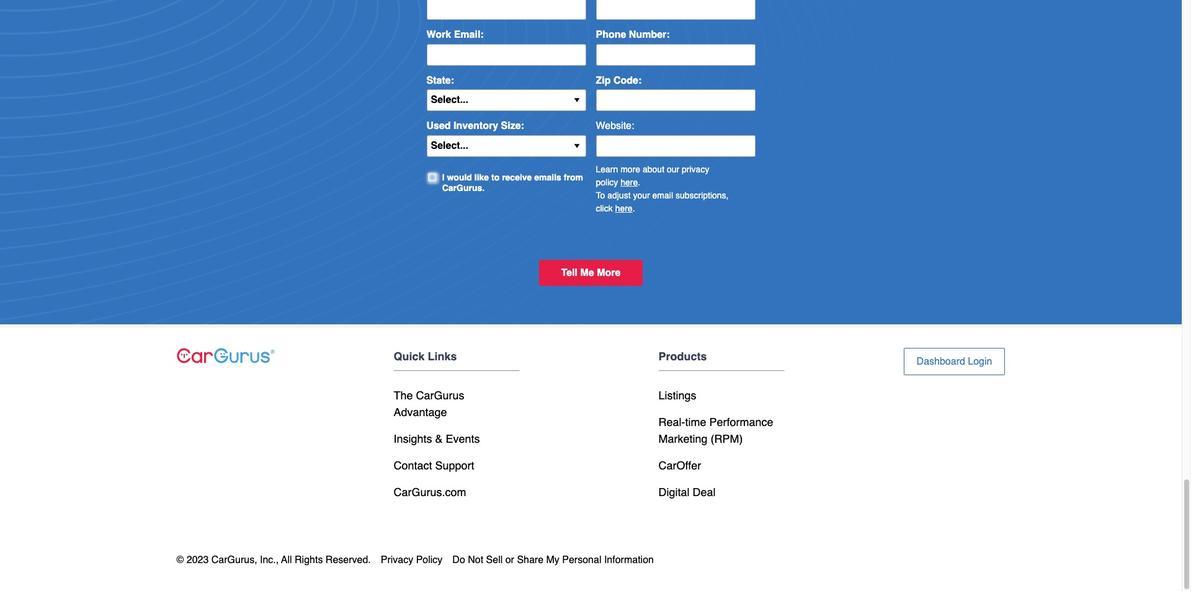 Task type: describe. For each thing, give the bounding box(es) containing it.
Zip Code: text field
[[596, 90, 755, 111]]

dashboard
[[917, 356, 965, 367]]

insights & events link
[[394, 432, 480, 445]]

cargurus
[[416, 389, 464, 402]]

cargurus.
[[442, 183, 485, 193]]

used
[[427, 121, 451, 132]]

the cargurus advantage link
[[394, 389, 464, 418]]

sell
[[486, 554, 503, 566]]

here . for more
[[621, 177, 640, 187]]

. for more
[[638, 177, 640, 187]]

more
[[597, 267, 621, 279]]

emails
[[534, 173, 561, 183]]

reserved.
[[326, 554, 371, 566]]

would
[[447, 173, 472, 183]]

zip
[[596, 75, 611, 86]]

time
[[685, 415, 706, 428]]

&
[[435, 432, 443, 445]]

do not sell or share my personal information link
[[453, 552, 664, 567]]

marketing
[[659, 432, 708, 445]]

inc.,
[[260, 554, 279, 566]]

real-time performance marketing (rpm) link
[[659, 415, 773, 445]]

more
[[621, 164, 640, 174]]

the cargurus advantage
[[394, 389, 464, 418]]

cargurus logo image
[[177, 348, 275, 363]]

products
[[659, 350, 707, 363]]

2023
[[187, 554, 209, 566]]

click
[[596, 204, 613, 213]]

policy
[[596, 177, 618, 187]]

learn
[[596, 164, 618, 174]]

privacy
[[381, 554, 413, 566]]

my
[[546, 554, 560, 566]]

inventory
[[454, 121, 498, 132]]

caroffer
[[659, 459, 701, 472]]

policy
[[416, 554, 443, 566]]

cargurus logo link
[[177, 348, 275, 363]]

email
[[652, 191, 673, 200]]

here for adjust
[[615, 204, 633, 213]]

personal
[[562, 554, 601, 566]]

listings
[[659, 389, 696, 402]]

from
[[564, 173, 583, 183]]

like
[[474, 173, 489, 183]]

cargurus,
[[211, 554, 257, 566]]

privacy policy link
[[381, 552, 453, 567]]

cargurus.com
[[394, 485, 466, 499]]

here for more
[[621, 177, 638, 187]]

privacy
[[682, 164, 709, 174]]

performance
[[710, 415, 773, 428]]

(rpm)
[[711, 432, 743, 445]]

I would like to receive emails from CarGurus. checkbox
[[429, 172, 437, 180]]

© 2023 cargurus, inc., all rights reserved.
[[177, 554, 371, 566]]

contact support link
[[394, 459, 474, 472]]

caroffer link
[[659, 459, 701, 472]]

quick links
[[394, 350, 457, 363]]

here link for adjust
[[615, 204, 633, 213]]

information
[[604, 554, 654, 566]]

quick
[[394, 350, 425, 363]]

code:
[[614, 75, 642, 86]]

receive
[[502, 173, 532, 183]]

listings link
[[659, 389, 696, 402]]

events
[[446, 432, 480, 445]]



Task type: locate. For each thing, give the bounding box(es) containing it.
our
[[667, 164, 679, 174]]

state:
[[427, 75, 454, 86]]

Work Email: email field
[[427, 44, 586, 66]]

1 vertical spatial here .
[[615, 204, 635, 213]]

digital deal
[[659, 485, 716, 499]]

your
[[633, 191, 650, 200]]

digital deal link
[[659, 485, 716, 499]]

cargurus.com link
[[394, 485, 466, 499]]

website:
[[596, 121, 634, 132]]

learn more about our privacy policy
[[596, 164, 709, 187]]

here . down "more"
[[621, 177, 640, 187]]

0 vertical spatial here .
[[621, 177, 640, 187]]

dashboard login button
[[904, 348, 1005, 375]]

not
[[468, 554, 483, 566]]

to
[[596, 191, 605, 200]]

about
[[643, 164, 665, 174]]

First Name: text field
[[427, 0, 586, 20]]

Last Name: text field
[[596, 0, 755, 20]]

contact
[[394, 459, 432, 472]]

. up your
[[638, 177, 640, 187]]

. down your
[[633, 204, 635, 213]]

all
[[281, 554, 292, 566]]

email:
[[454, 29, 484, 40]]

to adjust your email subscriptions, click
[[596, 191, 729, 213]]

here link
[[621, 177, 638, 187], [615, 204, 633, 213]]

zip code:
[[596, 75, 642, 86]]

login
[[968, 356, 992, 367]]

insights
[[394, 432, 432, 445]]

digital
[[659, 485, 690, 499]]

1 vertical spatial here
[[615, 204, 633, 213]]

here . for adjust
[[615, 204, 635, 213]]

to
[[491, 173, 500, 183]]

0 vertical spatial here link
[[621, 177, 638, 187]]

here .
[[621, 177, 640, 187], [615, 204, 635, 213]]

me
[[580, 267, 594, 279]]

advantage
[[394, 405, 447, 418]]

do
[[453, 554, 465, 566]]

here link down "more"
[[621, 177, 638, 187]]

0 horizontal spatial .
[[633, 204, 635, 213]]

0 vertical spatial .
[[638, 177, 640, 187]]

here link down adjust
[[615, 204, 633, 213]]

the
[[394, 389, 413, 402]]

here
[[621, 177, 638, 187], [615, 204, 633, 213]]

phone
[[596, 29, 626, 40]]

i would like to receive emails from cargurus.
[[442, 173, 583, 193]]

Phone Number: telephone field
[[596, 44, 755, 66]]

work email:
[[427, 29, 484, 40]]

here . down adjust
[[615, 204, 635, 213]]

here down "more"
[[621, 177, 638, 187]]

tell me more button
[[539, 260, 643, 286]]

subscriptions,
[[676, 191, 729, 200]]

do not sell or share my personal information
[[453, 554, 654, 566]]

adjust
[[608, 191, 631, 200]]

insights & events
[[394, 432, 480, 445]]

.
[[638, 177, 640, 187], [633, 204, 635, 213]]

size:
[[501, 121, 524, 132]]

rights
[[295, 554, 323, 566]]

support
[[435, 459, 474, 472]]

dashboard login
[[917, 356, 992, 367]]

privacy policy
[[381, 554, 443, 566]]

. for adjust
[[633, 204, 635, 213]]

here down adjust
[[615, 204, 633, 213]]

©
[[177, 554, 184, 566]]

number:
[[629, 29, 670, 40]]

1 vertical spatial .
[[633, 204, 635, 213]]

here link for more
[[621, 177, 638, 187]]

Website: url field
[[596, 135, 755, 157]]

or
[[505, 554, 514, 566]]

deal
[[693, 485, 716, 499]]

phone number:
[[596, 29, 670, 40]]

real-time performance marketing (rpm)
[[659, 415, 773, 445]]

0 vertical spatial here
[[621, 177, 638, 187]]

tell
[[561, 267, 578, 279]]

i
[[442, 173, 445, 183]]

tell me more
[[561, 267, 621, 279]]

share
[[517, 554, 544, 566]]

used inventory size:
[[427, 121, 524, 132]]

links
[[428, 350, 457, 363]]

1 horizontal spatial .
[[638, 177, 640, 187]]

contact support
[[394, 459, 474, 472]]

work
[[427, 29, 451, 40]]

1 vertical spatial here link
[[615, 204, 633, 213]]

real-
[[659, 415, 685, 428]]



Task type: vqa. For each thing, say whether or not it's contained in the screenshot.
Listings "image"
no



